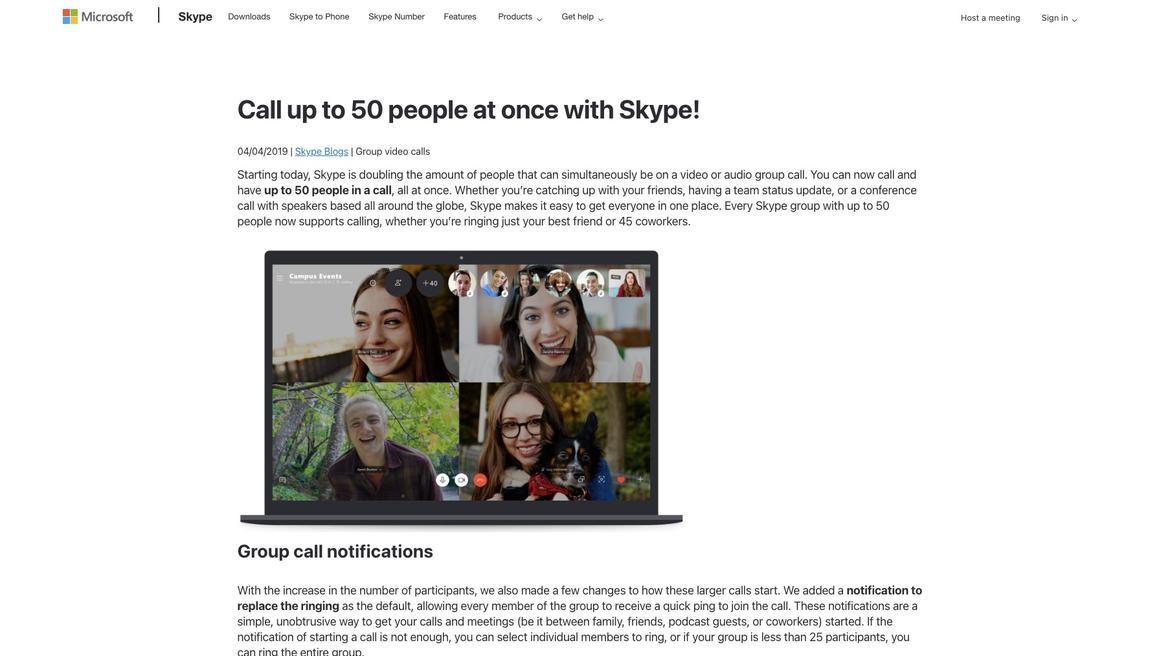 Task type: vqa. For each thing, say whether or not it's contained in the screenshot.
the low to the top
no



Task type: locate. For each thing, give the bounding box(es) containing it.
sign in
[[1042, 12, 1068, 23]]

select
[[497, 630, 528, 644]]

the up as
[[340, 584, 357, 597]]

1 horizontal spatial get
[[589, 199, 606, 212]]

2 vertical spatial 50
[[876, 199, 890, 212]]

now down speakers
[[275, 214, 296, 228]]

simple,
[[237, 615, 274, 628]]

skype link
[[172, 1, 219, 36]]

0 horizontal spatial you
[[454, 630, 473, 644]]

get
[[562, 12, 575, 21]]

everyone
[[608, 199, 655, 212]]

1 | from the left
[[290, 145, 293, 157]]

menu bar containing host a meeting
[[951, 1, 1083, 44]]

2 horizontal spatial 50
[[876, 199, 890, 212]]

your down makes
[[523, 214, 545, 228]]

at
[[473, 93, 496, 124], [411, 183, 421, 197]]

notifications
[[327, 540, 433, 562], [828, 599, 890, 613]]

1 horizontal spatial group
[[356, 145, 382, 157]]

these
[[666, 584, 694, 597]]

0 horizontal spatial |
[[290, 145, 293, 157]]

0 vertical spatial all
[[398, 183, 409, 197]]

0 vertical spatial get
[[589, 199, 606, 212]]

|
[[290, 145, 293, 157], [351, 145, 353, 157]]

1 horizontal spatial video
[[680, 168, 708, 181]]

downloads
[[228, 12, 270, 21]]

in right sign
[[1061, 12, 1068, 23]]

0 horizontal spatial and
[[445, 615, 464, 628]]

or up having
[[711, 168, 721, 181]]

0 horizontal spatial now
[[275, 214, 296, 228]]

0 vertical spatial and
[[898, 168, 917, 181]]

0 horizontal spatial 50
[[294, 183, 309, 197]]

call down have
[[237, 199, 254, 212]]

quick
[[663, 599, 691, 613]]

a left conference
[[851, 183, 857, 197]]

and inside starting today, skype is doubling the amount of people that can simultaneously be on a video or audio group call. you can now call and have
[[898, 168, 917, 181]]

notifications up if
[[828, 599, 890, 613]]

supports
[[299, 214, 344, 228]]

1 horizontal spatial you
[[891, 630, 910, 644]]

call up conference
[[878, 168, 895, 181]]

0 vertical spatial video
[[385, 145, 408, 157]]

we
[[783, 584, 800, 597]]

or inside starting today, skype is doubling the amount of people that can simultaneously be on a video or audio group call. you can now call and have
[[711, 168, 721, 181]]

call down doubling
[[373, 183, 392, 197]]

0 horizontal spatial is
[[348, 168, 356, 181]]

of down unobtrusive
[[297, 630, 307, 644]]

ring
[[259, 646, 278, 656]]

calls up amount
[[411, 145, 430, 157]]

changes
[[583, 584, 626, 597]]

50 down conference
[[876, 199, 890, 212]]

globe,
[[436, 199, 467, 212]]

these
[[794, 599, 825, 613]]

2 horizontal spatial is
[[751, 630, 759, 644]]

1 horizontal spatial ringing
[[464, 214, 499, 228]]

coworkers.
[[635, 214, 691, 228]]

skype
[[178, 9, 213, 23], [290, 12, 313, 21], [369, 12, 392, 21], [295, 145, 322, 157], [314, 168, 345, 181], [470, 199, 502, 212], [756, 199, 788, 212]]

a
[[982, 12, 986, 23], [672, 168, 678, 181], [364, 183, 370, 197], [725, 183, 731, 197], [851, 183, 857, 197], [553, 584, 559, 597], [838, 584, 844, 597], [654, 599, 660, 613], [912, 599, 918, 613], [351, 630, 357, 644]]

can left "ring"
[[237, 646, 256, 656]]

the left amount
[[406, 168, 423, 181]]

and up conference
[[898, 168, 917, 181]]

starting today, skype is doubling the amount of people that can simultaneously be on a video or audio group call. you can now call and have
[[237, 168, 917, 197]]

call inside as the default, allowing every member of the group to receive a quick ping to join the call. these notifications are a simple, unobtrusive way to get your calls and meetings (be it between family, friends, podcast guests, or coworkers) started. if the notification of starting a call is not enough, you can select individual members to ring, or if your group is less than 25 participants, you can ring the entire group.
[[360, 630, 377, 644]]

best
[[548, 214, 570, 228]]

in
[[1061, 12, 1068, 23], [352, 183, 361, 197], [658, 199, 667, 212], [329, 584, 337, 597]]

call up group.
[[360, 630, 377, 644]]

ringing
[[464, 214, 499, 228], [301, 599, 339, 613]]

skype up the up to 50 people in a call
[[314, 168, 345, 181]]

0 horizontal spatial participants,
[[415, 584, 477, 597]]

a right on
[[672, 168, 678, 181]]

group down few
[[569, 599, 599, 613]]

all right ,
[[398, 183, 409, 197]]

50 up speakers
[[294, 183, 309, 197]]

now inside , all at once. whether you're catching up with your friends, having a team status update, or a conference call with speakers based all around the globe, skype makes it easy to get everyone in one place. every skype group with up to 50 people now supports calling, whether you're ringing just your best friend or 45 coworkers.
[[275, 214, 296, 228]]

the down start.
[[752, 599, 768, 613]]

get inside , all at once. whether you're catching up with your friends, having a team status update, or a conference call with speakers based all around the globe, skype makes it easy to get everyone in one place. every skype group with up to 50 people now supports calling, whether you're ringing just your best friend or 45 coworkers.
[[589, 199, 606, 212]]

1 horizontal spatial 50
[[350, 93, 383, 124]]

people inside , all at once. whether you're catching up with your friends, having a team status update, or a conference call with speakers based all around the globe, skype makes it easy to get everyone in one place. every skype group with up to 50 people now supports calling, whether you're ringing just your best friend or 45 coworkers.
[[237, 214, 272, 228]]

0 horizontal spatial at
[[411, 183, 421, 197]]

0 vertical spatial notification
[[847, 584, 909, 597]]

1 horizontal spatial participants,
[[826, 630, 889, 644]]

0 vertical spatial it
[[541, 199, 547, 212]]

have
[[237, 183, 261, 197]]

0 vertical spatial now
[[854, 168, 875, 181]]

calls up enough,
[[420, 615, 443, 628]]

allowing
[[417, 599, 458, 613]]

speakers
[[281, 199, 327, 212]]

the down once.
[[417, 199, 433, 212]]

1 horizontal spatial and
[[898, 168, 917, 181]]

friends, down on
[[648, 183, 686, 197]]

50 up 04/04/2019 | skype blogs | group video calls
[[350, 93, 383, 124]]

friends,
[[648, 183, 686, 197], [628, 615, 666, 628]]

1 vertical spatial friends,
[[628, 615, 666, 628]]

1 vertical spatial calls
[[729, 584, 752, 597]]

friend
[[573, 214, 603, 228]]

0 horizontal spatial ringing
[[301, 599, 339, 613]]

group inside , all at once. whether you're catching up with your friends, having a team status update, or a conference call with speakers based all around the globe, skype makes it easy to get everyone in one place. every skype group with up to 50 people now supports calling, whether you're ringing just your best friend or 45 coworkers.
[[790, 199, 820, 212]]

1 horizontal spatial |
[[351, 145, 353, 157]]

phone
[[325, 12, 349, 21]]

of up default,
[[402, 584, 412, 597]]

one
[[670, 199, 689, 212]]

1 horizontal spatial notification
[[847, 584, 909, 597]]

1 vertical spatial notifications
[[828, 599, 890, 613]]

if
[[867, 615, 874, 628]]

get down default,
[[375, 615, 392, 628]]

0 horizontal spatial notification
[[237, 630, 294, 644]]

notification up are
[[847, 584, 909, 597]]

1 vertical spatial all
[[364, 199, 375, 212]]

it right "(be"
[[537, 615, 543, 628]]

ringing up unobtrusive
[[301, 599, 339, 613]]

started.
[[825, 615, 864, 628]]

1 vertical spatial at
[[411, 183, 421, 197]]

skype left phone at the top of the page
[[290, 12, 313, 21]]

0 vertical spatial ringing
[[464, 214, 499, 228]]

get up friend
[[589, 199, 606, 212]]

skype!
[[619, 93, 700, 124]]

skype inside skype link
[[178, 9, 213, 23]]

is left less
[[751, 630, 759, 644]]

or right update,
[[838, 183, 848, 197]]

call
[[878, 168, 895, 181], [373, 183, 392, 197], [237, 199, 254, 212], [294, 540, 323, 562], [360, 630, 377, 644]]

friends, inside as the default, allowing every member of the group to receive a quick ping to join the call. these notifications are a simple, unobtrusive way to get your calls and meetings (be it between family, friends, podcast guests, or coworkers) started. if the notification of starting a call is not enough, you can select individual members to ring, or if your group is less than 25 participants, you can ring the entire group.
[[628, 615, 666, 628]]

products
[[498, 12, 532, 21]]

you're
[[502, 183, 533, 197], [430, 214, 461, 228]]

group inside starting today, skype is doubling the amount of people that can simultaneously be on a video or audio group call. you can now call and have
[[755, 168, 785, 181]]

skype left number
[[369, 12, 392, 21]]

and
[[898, 168, 917, 181], [445, 615, 464, 628]]

skype down the status
[[756, 199, 788, 212]]

group up doubling
[[356, 145, 382, 157]]

group up with on the left of page
[[237, 540, 290, 562]]

receive
[[615, 599, 652, 613]]

at left once
[[473, 93, 496, 124]]

1 vertical spatial notification
[[237, 630, 294, 644]]

arrow down image
[[1067, 12, 1083, 28]]

enough,
[[410, 630, 452, 644]]

1 vertical spatial ringing
[[301, 599, 339, 613]]

conference
[[860, 183, 917, 197]]

50
[[350, 93, 383, 124], [294, 183, 309, 197], [876, 199, 890, 212]]

a down how
[[654, 599, 660, 613]]

you're up makes
[[502, 183, 533, 197]]

it left easy on the left top of page
[[541, 199, 547, 212]]

0 vertical spatial you're
[[502, 183, 533, 197]]

blogs
[[324, 145, 348, 157]]

update,
[[796, 183, 835, 197]]

skype left 'downloads' link
[[178, 9, 213, 23]]

0 vertical spatial group
[[356, 145, 382, 157]]

0 horizontal spatial group
[[237, 540, 290, 562]]

with
[[564, 93, 614, 124], [598, 183, 619, 197], [257, 199, 279, 212], [823, 199, 844, 212]]

the right as
[[357, 599, 373, 613]]

at left once.
[[411, 183, 421, 197]]

0 vertical spatial participants,
[[415, 584, 477, 597]]

1 vertical spatial video
[[680, 168, 708, 181]]

1 vertical spatial participants,
[[826, 630, 889, 644]]

video up doubling
[[385, 145, 408, 157]]

notifications inside as the default, allowing every member of the group to receive a quick ping to join the call. these notifications are a simple, unobtrusive way to get your calls and meetings (be it between family, friends, podcast guests, or coworkers) started. if the notification of starting a call is not enough, you can select individual members to ring, or if your group is less than 25 participants, you can ring the entire group.
[[828, 599, 890, 613]]

your right if at the right of page
[[692, 630, 715, 644]]

1 vertical spatial now
[[275, 214, 296, 228]]

the down increase
[[280, 599, 298, 613]]

1 horizontal spatial notifications
[[828, 599, 890, 613]]

now
[[854, 168, 875, 181], [275, 214, 296, 228]]

calls up 'join'
[[729, 584, 752, 597]]

be
[[640, 168, 653, 181]]

1 horizontal spatial now
[[854, 168, 875, 181]]

video up having
[[680, 168, 708, 181]]

help
[[578, 12, 594, 21]]

with
[[237, 584, 261, 597]]

you down are
[[891, 630, 910, 644]]

is down blogs
[[348, 168, 356, 181]]

your up everyone
[[622, 183, 645, 197]]

0 vertical spatial 50
[[350, 93, 383, 124]]

you down meetings
[[454, 630, 473, 644]]

04/04/2019
[[237, 145, 288, 157]]

notifications up number
[[327, 540, 433, 562]]

guests,
[[713, 615, 750, 628]]

0 horizontal spatial get
[[375, 615, 392, 628]]

0 vertical spatial friends,
[[648, 183, 686, 197]]

once
[[501, 93, 559, 124]]

is inside starting today, skype is doubling the amount of people that can simultaneously be on a video or audio group call. you can now call and have
[[348, 168, 356, 181]]

up to 50 people in a call
[[264, 183, 392, 197]]

skype down whether
[[470, 199, 502, 212]]

with down update,
[[823, 199, 844, 212]]

just
[[502, 214, 520, 228]]

is left not
[[380, 630, 388, 644]]

group
[[356, 145, 382, 157], [237, 540, 290, 562]]

a inside starting today, skype is doubling the amount of people that can simultaneously be on a video or audio group call. you can now call and have
[[672, 168, 678, 181]]

1 horizontal spatial is
[[380, 630, 388, 644]]

menu bar
[[951, 1, 1083, 44]]

1 vertical spatial get
[[375, 615, 392, 628]]

or left if at the right of page
[[670, 630, 681, 644]]

in inside , all at once. whether you're catching up with your friends, having a team status update, or a conference call with speakers based all around the globe, skype makes it easy to get everyone in one place. every skype group with up to 50 people now supports calling, whether you're ringing just your best friend or 45 coworkers.
[[658, 199, 667, 212]]

0 vertical spatial call.
[[788, 168, 808, 181]]

up down the starting
[[264, 183, 278, 197]]

catching
[[536, 183, 580, 197]]

microsoft image
[[63, 9, 132, 24]]

25
[[810, 630, 823, 644]]

in up coworkers.
[[658, 199, 667, 212]]

now up conference
[[854, 168, 875, 181]]

simultaneously
[[562, 168, 637, 181]]

1 horizontal spatial at
[[473, 93, 496, 124]]

navigation
[[951, 1, 1083, 44]]

you
[[454, 630, 473, 644], [891, 630, 910, 644]]

with right once
[[564, 93, 614, 124]]

0 horizontal spatial notifications
[[327, 540, 433, 562]]

1 vertical spatial it
[[537, 615, 543, 628]]

1 vertical spatial and
[[445, 615, 464, 628]]

today,
[[280, 168, 311, 181]]

team
[[734, 183, 759, 197]]

with down simultaneously
[[598, 183, 619, 197]]

ping
[[693, 599, 716, 613]]

host
[[961, 12, 979, 23]]

a right the added
[[838, 584, 844, 597]]

call. left the you
[[788, 168, 808, 181]]

people
[[388, 93, 468, 124], [480, 168, 515, 181], [312, 183, 349, 197], [237, 214, 272, 228]]

all up the calling,
[[364, 199, 375, 212]]

can down meetings
[[476, 630, 494, 644]]

call
[[237, 93, 282, 124]]

or up less
[[753, 615, 763, 628]]

| right blogs
[[351, 145, 353, 157]]

1 vertical spatial call.
[[771, 599, 791, 613]]

up
[[287, 93, 317, 124], [264, 183, 278, 197], [582, 183, 595, 197], [847, 199, 860, 212]]

ringing left just on the top of the page
[[464, 214, 499, 228]]

group down update,
[[790, 199, 820, 212]]

of up whether
[[467, 168, 477, 181]]

participants, down started. at the bottom right of the page
[[826, 630, 889, 644]]

participants, inside as the default, allowing every member of the group to receive a quick ping to join the call. these notifications are a simple, unobtrusive way to get your calls and meetings (be it between family, friends, podcast guests, or coworkers) started. if the notification of starting a call is not enough, you can select individual members to ring, or if your group is less than 25 participants, you can ring the entire group.
[[826, 630, 889, 644]]

and down the allowing
[[445, 615, 464, 628]]

0 vertical spatial notifications
[[327, 540, 433, 562]]

1 vertical spatial you're
[[430, 214, 461, 228]]

2 vertical spatial calls
[[420, 615, 443, 628]]

all
[[398, 183, 409, 197], [364, 199, 375, 212]]

group up the status
[[755, 168, 785, 181]]

group down the 'guests,'
[[718, 630, 748, 644]]

not
[[391, 630, 407, 644]]

a down doubling
[[364, 183, 370, 197]]

| up today,
[[290, 145, 293, 157]]

notification to replace the ringing
[[237, 584, 922, 613]]

calls inside as the default, allowing every member of the group to receive a quick ping to join the call. these notifications are a simple, unobtrusive way to get your calls and meetings (be it between family, friends, podcast guests, or coworkers) started. if the notification of starting a call is not enough, you can select individual members to ring, or if your group is less than 25 participants, you can ring the entire group.
[[420, 615, 443, 628]]



Task type: describe. For each thing, give the bounding box(es) containing it.
at inside , all at once. whether you're catching up with your friends, having a team status update, or a conference call with speakers based all around the globe, skype makes it easy to get everyone in one place. every skype group with up to 50 people now supports calling, whether you're ringing just your best friend or 45 coworkers.
[[411, 183, 421, 197]]

skype up today,
[[295, 145, 322, 157]]

0 horizontal spatial all
[[364, 199, 375, 212]]

features link
[[438, 1, 482, 32]]

group video call on skype desktop image
[[237, 249, 684, 533]]

the inside , all at once. whether you're catching up with your friends, having a team status update, or a conference call with speakers based all around the globe, skype makes it easy to get everyone in one place. every skype group with up to 50 people now supports calling, whether you're ringing just your best friend or 45 coworkers.
[[417, 199, 433, 212]]

call inside starting today, skype is doubling the amount of people that can simultaneously be on a video or audio group call. you can now call and have
[[878, 168, 895, 181]]

amount
[[425, 168, 464, 181]]

if
[[683, 630, 690, 644]]

in right increase
[[329, 584, 337, 597]]

also
[[498, 584, 518, 597]]

are
[[893, 599, 909, 613]]

audio
[[724, 168, 752, 181]]

skype number link
[[363, 1, 431, 32]]

how
[[642, 584, 663, 597]]

notification inside "notification to replace the ringing"
[[847, 584, 909, 597]]

1 horizontal spatial all
[[398, 183, 409, 197]]

group call notifications
[[237, 540, 433, 562]]

can right the you
[[832, 168, 851, 181]]

and inside as the default, allowing every member of the group to receive a quick ping to join the call. these notifications are a simple, unobtrusive way to get your calls and meetings (be it between family, friends, podcast guests, or coworkers) started. if the notification of starting a call is not enough, you can select individual members to ring, or if your group is less than 25 participants, you can ring the entire group.
[[445, 615, 464, 628]]

individual
[[530, 630, 578, 644]]

products button
[[487, 1, 552, 32]]

way
[[339, 615, 359, 628]]

skype inside starting today, skype is doubling the amount of people that can simultaneously be on a video or audio group call. you can now call and have
[[314, 168, 345, 181]]

status
[[762, 183, 793, 197]]

as the default, allowing every member of the group to receive a quick ping to join the call. these notifications are a simple, unobtrusive way to get your calls and meetings (be it between family, friends, podcast guests, or coworkers) started. if the notification of starting a call is not enough, you can select individual members to ring, or if your group is less than 25 participants, you can ring the entire group.
[[237, 599, 918, 656]]

up right call
[[287, 93, 317, 124]]

group.
[[332, 646, 365, 656]]

less
[[761, 630, 781, 644]]

skype to phone link
[[284, 1, 355, 32]]

skype inside skype number link
[[369, 12, 392, 21]]

0 horizontal spatial video
[[385, 145, 408, 157]]

navigation containing host a meeting
[[951, 1, 1083, 44]]

or left 45
[[606, 214, 616, 228]]

skype inside skype to phone link
[[290, 12, 313, 21]]

, all at once. whether you're catching up with your friends, having a team status update, or a conference call with speakers based all around the globe, skype makes it easy to get everyone in one place. every skype group with up to 50 people now supports calling, whether you're ringing just your best friend or 45 coworkers.
[[237, 183, 917, 228]]

made
[[521, 584, 550, 597]]

call. inside as the default, allowing every member of the group to receive a quick ping to join the call. these notifications are a simple, unobtrusive way to get your calls and meetings (be it between family, friends, podcast guests, or coworkers) started. if the notification of starting a call is not enough, you can select individual members to ring, or if your group is less than 25 participants, you can ring the entire group.
[[771, 599, 791, 613]]

in inside menu bar
[[1061, 12, 1068, 23]]

meeting
[[989, 12, 1020, 23]]

video inside starting today, skype is doubling the amount of people that can simultaneously be on a video or audio group call. you can now call and have
[[680, 168, 708, 181]]

meetings
[[467, 615, 514, 628]]

larger
[[697, 584, 726, 597]]

default,
[[376, 599, 414, 613]]

with the increase in the number of participants, we also made a few changes to how these larger calls start. we added a
[[237, 584, 847, 597]]

makes
[[505, 199, 538, 212]]

call inside , all at once. whether you're catching up with your friends, having a team status update, or a conference call with speakers based all around the globe, skype makes it easy to get everyone in one place. every skype group with up to 50 people now supports calling, whether you're ringing just your best friend or 45 coworkers.
[[237, 199, 254, 212]]

call. inside starting today, skype is doubling the amount of people that can simultaneously be on a video or audio group call. you can now call and have
[[788, 168, 808, 181]]

number
[[395, 12, 425, 21]]

once.
[[424, 183, 452, 197]]

a left team
[[725, 183, 731, 197]]

starting
[[237, 168, 278, 181]]

members
[[581, 630, 629, 644]]

notification inside as the default, allowing every member of the group to receive a quick ping to join the call. these notifications are a simple, unobtrusive way to get your calls and meetings (be it between family, friends, podcast guests, or coworkers) started. if the notification of starting a call is not enough, you can select individual members to ring, or if your group is less than 25 participants, you can ring the entire group.
[[237, 630, 294, 644]]

ringing inside "notification to replace the ringing"
[[301, 599, 339, 613]]

host a meeting
[[961, 12, 1020, 23]]

up down conference
[[847, 199, 860, 212]]

you
[[811, 168, 830, 181]]

the inside starting today, skype is doubling the amount of people that can simultaneously be on a video or audio group call. you can now call and have
[[406, 168, 423, 181]]

in up based
[[352, 183, 361, 197]]

up down simultaneously
[[582, 183, 595, 197]]

downloads link
[[222, 1, 276, 32]]

the inside "notification to replace the ringing"
[[280, 599, 298, 613]]

people inside starting today, skype is doubling the amount of people that can simultaneously be on a video or audio group call. you can now call and have
[[480, 168, 515, 181]]

around
[[378, 199, 414, 212]]

1 horizontal spatial you're
[[502, 183, 533, 197]]

member
[[492, 599, 534, 613]]

of inside starting today, skype is doubling the amount of people that can simultaneously be on a video or audio group call. you can now call and have
[[467, 168, 477, 181]]

sign
[[1042, 12, 1059, 23]]

get inside as the default, allowing every member of the group to receive a quick ping to join the call. these notifications are a simple, unobtrusive way to get your calls and meetings (be it between family, friends, podcast guests, or coworkers) started. if the notification of starting a call is not enough, you can select individual members to ring, or if your group is less than 25 participants, you can ring the entire group.
[[375, 615, 392, 628]]

starting
[[310, 630, 348, 644]]

2 you from the left
[[891, 630, 910, 644]]

added
[[803, 584, 835, 597]]

easy
[[550, 199, 573, 212]]

a left few
[[553, 584, 559, 597]]

1 vertical spatial group
[[237, 540, 290, 562]]

number
[[359, 584, 399, 597]]

coworkers)
[[766, 615, 822, 628]]

with down have
[[257, 199, 279, 212]]

the right "ring"
[[281, 646, 297, 656]]

ringing inside , all at once. whether you're catching up with your friends, having a team status update, or a conference call with speakers based all around the globe, skype makes it easy to get everyone in one place. every skype group with up to 50 people now supports calling, whether you're ringing just your best friend or 45 coworkers.
[[464, 214, 499, 228]]

every
[[461, 599, 489, 613]]

sign in link
[[1031, 1, 1083, 35]]

skype to phone
[[290, 12, 349, 21]]

your up not
[[395, 615, 417, 628]]

the up 'between'
[[550, 599, 566, 613]]

1 vertical spatial 50
[[294, 183, 309, 197]]

(be
[[517, 615, 534, 628]]

doubling
[[359, 168, 403, 181]]

,
[[392, 183, 395, 197]]

skype blogs link
[[295, 145, 348, 157]]

unobtrusive
[[276, 615, 336, 628]]

1 you from the left
[[454, 630, 473, 644]]

features
[[444, 12, 477, 21]]

get help
[[562, 12, 594, 21]]

it inside , all at once. whether you're catching up with your friends, having a team status update, or a conference call with speakers based all around the globe, skype makes it easy to get everyone in one place. every skype group with up to 50 people now supports calling, whether you're ringing just your best friend or 45 coworkers.
[[541, 199, 547, 212]]

start.
[[754, 584, 781, 597]]

a up group.
[[351, 630, 357, 644]]

45
[[619, 214, 633, 228]]

on
[[656, 168, 669, 181]]

it inside as the default, allowing every member of the group to receive a quick ping to join the call. these notifications are a simple, unobtrusive way to get your calls and meetings (be it between family, friends, podcast guests, or coworkers) started. if the notification of starting a call is not enough, you can select individual members to ring, or if your group is less than 25 participants, you can ring the entire group.
[[537, 615, 543, 628]]

call up to 50 people at once with skype!
[[237, 93, 700, 124]]

a right are
[[912, 599, 918, 613]]

0 vertical spatial at
[[473, 93, 496, 124]]

entire
[[300, 646, 329, 656]]

50 inside , all at once. whether you're catching up with your friends, having a team status update, or a conference call with speakers based all around the globe, skype makes it easy to get everyone in one place. every skype group with up to 50 people now supports calling, whether you're ringing just your best friend or 45 coworkers.
[[876, 199, 890, 212]]

a right host
[[982, 12, 986, 23]]

the right if
[[876, 615, 893, 628]]

friends, inside , all at once. whether you're catching up with your friends, having a team status update, or a conference call with speakers based all around the globe, skype makes it easy to get everyone in one place. every skype group with up to 50 people now supports calling, whether you're ringing just your best friend or 45 coworkers.
[[648, 183, 686, 197]]

call up increase
[[294, 540, 323, 562]]

we
[[480, 584, 495, 597]]

can up catching at the top
[[540, 168, 559, 181]]

podcast
[[669, 615, 710, 628]]

0 horizontal spatial you're
[[430, 214, 461, 228]]

now inside starting today, skype is doubling the amount of people that can simultaneously be on a video or audio group call. you can now call and have
[[854, 168, 875, 181]]

few
[[561, 584, 580, 597]]

the up replace
[[264, 584, 280, 597]]

whether
[[385, 214, 427, 228]]

04/04/2019 | skype blogs | group video calls
[[237, 145, 430, 157]]

2 | from the left
[[351, 145, 353, 157]]

0 vertical spatial calls
[[411, 145, 430, 157]]

replace
[[237, 599, 278, 613]]

of down with the increase in the number of participants, we also made a few changes to how these larger calls start. we added a
[[537, 599, 547, 613]]

to inside "notification to replace the ringing"
[[911, 584, 922, 597]]

based
[[330, 199, 361, 212]]

ring,
[[645, 630, 667, 644]]

skype number
[[369, 12, 425, 21]]

host a meeting link
[[951, 1, 1031, 35]]



